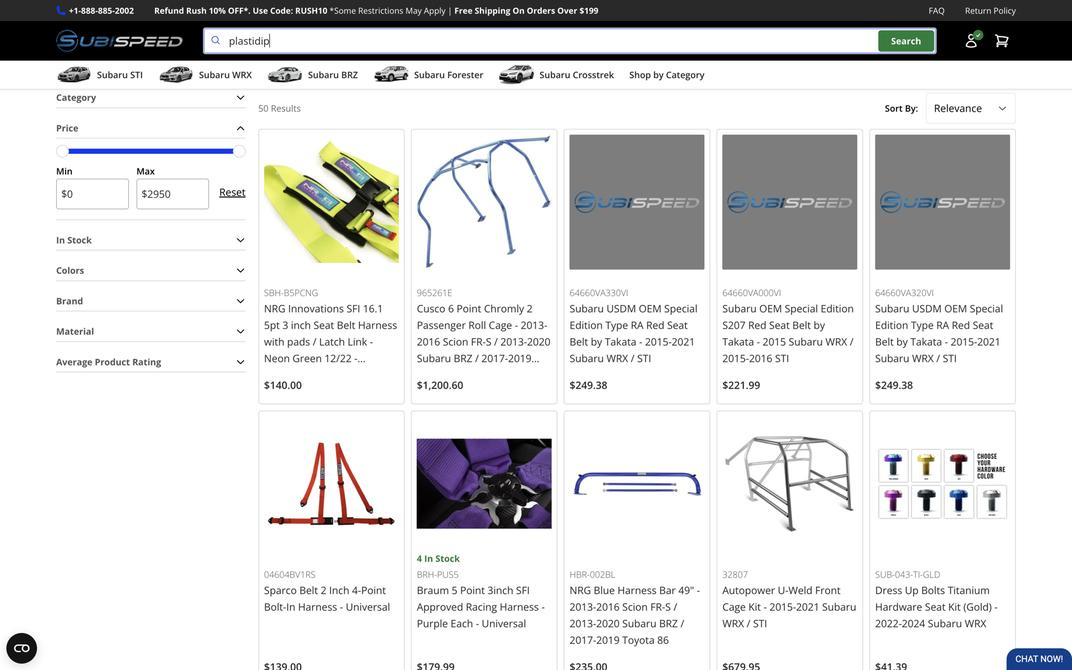Task type: locate. For each thing, give the bounding box(es) containing it.
in inside 4 in stock brh-pus5 braum 5 point 3inch sfi approved racing harness - purple each - universal
[[424, 552, 433, 565]]

1 vertical spatial sfi
[[516, 583, 530, 597]]

1 horizontal spatial ra
[[937, 318, 949, 332]]

64660va330vi
[[570, 287, 629, 299]]

a subaru forester thumbnail image image
[[373, 65, 409, 84]]

1 vertical spatial stock
[[436, 552, 460, 565]]

2 right chromly
[[527, 302, 533, 315]]

2016 inside 64660va000vi subaru oem special edition s207 red seat belt by takata - 2015 subaru wrx / 2015-2016 sti
[[749, 351, 773, 365]]

shop left category
[[630, 69, 651, 81]]

Max text field
[[136, 179, 209, 209]]

usdm inside 64660va320vi subaru usdm oem special edition type ra red seat belt by takata - 2015-2021 subaru wrx / sti
[[912, 302, 942, 315]]

1 vertical spatial 2019
[[597, 633, 620, 647]]

scion inside 965261e cusco 6 point chromly 2 passenger roll cage - 2013- 2016 scion fr-s / 2013-2020 subaru brz / 2017-2019 toyota 86
[[443, 335, 469, 349]]

brz
[[341, 69, 358, 81], [454, 351, 473, 365], [659, 617, 678, 630]]

in down sparco
[[286, 600, 296, 614]]

latch
[[319, 335, 345, 349]]

usdm for 64660va320vi subaru usdm oem special edition type ra red seat belt by takata - 2015-2021 subaru wrx / sti
[[912, 302, 942, 315]]

- inside hbr-002bl nrg blue harness bar 49" - 2013-2016 scion fr-s / 2013-2020 subaru brz / 2017-2019 toyota 86
[[697, 583, 700, 597]]

category button
[[56, 88, 246, 107]]

in right the 4
[[424, 552, 433, 565]]

subaru usdm oem special edition type ra red seat belt by takata - 2015-2021 subaru wrx / sti image for 64660va320vi subaru usdm oem special edition type ra red seat belt by takata - 2015-2021 subaru wrx / sti
[[876, 135, 1011, 270]]

0 horizontal spatial 2016
[[417, 335, 440, 349]]

red
[[748, 318, 767, 332], [646, 318, 665, 332], [952, 318, 970, 332]]

1 special from the left
[[785, 302, 818, 315]]

seat for sub-043-ti-gld dress up bolts titanium hardware seat kit (gold) - 2022-2024 subaru wrx
[[925, 600, 946, 614]]

use
[[253, 5, 268, 16]]

0 horizontal spatial nrg
[[264, 302, 286, 315]]

- inside 04604bv1rs sparco belt 2 inch 4-point bolt-in harness - universal
[[340, 600, 343, 614]]

2 special from the left
[[664, 302, 698, 315]]

special inside 64660va320vi subaru usdm oem special edition type ra red seat belt by takata - 2015-2021 subaru wrx / sti
[[970, 302, 1004, 315]]

2016
[[417, 335, 440, 349], [749, 351, 773, 365], [597, 600, 620, 614]]

search button
[[879, 30, 934, 52]]

1 vertical spatial universal
[[346, 600, 390, 614]]

sparco belt 2 inch 4-point bolt-in harness - universal image
[[264, 417, 399, 551]]

$249.38 for 64660va330vi subaru usdm oem special edition type ra red seat belt by takata - 2015-2021 subaru wrx / sti
[[570, 378, 608, 392]]

stock up pus5
[[436, 552, 460, 565]]

1 vertical spatial roll
[[469, 318, 486, 332]]

1 horizontal spatial cage
[[723, 600, 746, 614]]

usdm down 64660va320vi
[[912, 302, 942, 315]]

category
[[56, 91, 96, 103]]

blue
[[594, 583, 615, 597]]

shop down "seat accessories"
[[449, 50, 486, 70]]

s inside 965261e cusco 6 point chromly 2 passenger roll cage - 2013- 2016 scion fr-s / 2013-2020 subaru brz / 2017-2019 toyota 86
[[486, 335, 492, 349]]

shop
[[449, 50, 486, 70], [630, 69, 651, 81]]

red inside 64660va320vi subaru usdm oem special edition type ra red seat belt by takata - 2015-2021 subaru wrx / sti
[[952, 318, 970, 332]]

2020 inside hbr-002bl nrg blue harness bar 49" - 2013-2016 scion fr-s / 2013-2020 subaru brz / 2017-2019 toyota 86
[[597, 617, 620, 630]]

kit down titanium
[[949, 600, 961, 614]]

type down 64660va330vi in the right of the page
[[606, 318, 628, 332]]

0 vertical spatial roll
[[729, 10, 746, 22]]

2 horizontal spatial in
[[424, 552, 433, 565]]

2019 down chromly
[[508, 351, 532, 365]]

sti inside dropdown button
[[130, 69, 143, 81]]

1 horizontal spatial fr-
[[651, 600, 666, 614]]

2021
[[672, 335, 695, 349], [978, 335, 1001, 349], [796, 600, 820, 614]]

edition for 64660va320vi subaru usdm oem special edition type ra red seat belt by takata - 2015-2021 subaru wrx / sti
[[876, 318, 909, 332]]

min
[[56, 165, 73, 177]]

1 horizontal spatial shop
[[630, 69, 651, 81]]

type down 64660va320vi
[[911, 318, 934, 332]]

0 horizontal spatial $249.38
[[570, 378, 608, 392]]

sub-
[[876, 569, 895, 581]]

1 vertical spatial in
[[424, 552, 433, 565]]

1 vertical spatial brz
[[454, 351, 473, 365]]

edition inside 64660va000vi subaru oem special edition s207 red seat belt by takata - 2015 subaru wrx / 2015-2016 sti
[[821, 302, 854, 315]]

0 horizontal spatial 2017-
[[482, 351, 508, 365]]

1 kit from the left
[[749, 600, 761, 614]]

1 horizontal spatial universal
[[346, 600, 390, 614]]

seat accessories
[[420, 10, 493, 22]]

1 red from the left
[[748, 318, 767, 332]]

universal inside 04604bv1rs sparco belt 2 inch 4-point bolt-in harness - universal
[[346, 600, 390, 614]]

subaru inside 32807 autopower u-weld front cage kit - 2015-2021 subaru wrx / sti
[[822, 600, 857, 614]]

red inside 64660va330vi subaru usdm oem special edition type ra red seat belt by takata - 2015-2021 subaru wrx / sti
[[646, 318, 665, 332]]

0 vertical spatial nrg
[[264, 302, 286, 315]]

subaru usdm oem special edition type ra red seat belt by takata - 2015-2021 subaru wrx / sti image
[[570, 135, 705, 270], [876, 135, 1011, 270]]

takata inside 64660va330vi subaru usdm oem special edition type ra red seat belt by takata - 2015-2021 subaru wrx / sti
[[605, 335, 637, 349]]

approved
[[417, 600, 463, 614]]

harness down inch
[[298, 600, 337, 614]]

86 down passenger on the left of page
[[452, 368, 464, 382]]

harness down 3inch
[[500, 600, 539, 614]]

oem
[[760, 302, 782, 315], [639, 302, 662, 315], [945, 302, 968, 315]]

2 vertical spatial brz
[[659, 617, 678, 630]]

pus5
[[437, 569, 459, 581]]

type
[[606, 318, 628, 332], [911, 318, 934, 332]]

subaru inside hbr-002bl nrg blue harness bar 49" - 2013-2016 scion fr-s / 2013-2020 subaru brz / 2017-2019 toyota 86
[[623, 617, 657, 630]]

2 horizontal spatial oem
[[945, 302, 968, 315]]

0 horizontal spatial in
[[56, 234, 65, 246]]

0 vertical spatial scion
[[443, 335, 469, 349]]

0 horizontal spatial red
[[646, 318, 665, 332]]

1 vertical spatial 2020
[[597, 617, 620, 630]]

subaru oem special edition s207 red seat belt by takata - 2015 subaru wrx / 2015-2016 sti image
[[723, 135, 858, 270]]

0 vertical spatial 86
[[452, 368, 464, 382]]

brz left a subaru forester thumbnail image
[[341, 69, 358, 81]]

chromly
[[484, 302, 524, 315]]

1 horizontal spatial edition
[[821, 302, 854, 315]]

+1-888-885-2002 link
[[69, 4, 134, 17]]

belt inside 64660va330vi subaru usdm oem special edition type ra red seat belt by takata - 2015-2021 subaru wrx / sti
[[570, 335, 588, 349]]

0 horizontal spatial oem
[[639, 302, 662, 315]]

toyota inside hbr-002bl nrg blue harness bar 49" - 2013-2016 scion fr-s / 2013-2020 subaru brz / 2017-2019 toyota 86
[[623, 633, 655, 647]]

1 ra from the left
[[631, 318, 644, 332]]

86 inside 965261e cusco 6 point chromly 2 passenger roll cage - 2013- 2016 scion fr-s / 2013-2020 subaru brz / 2017-2019 toyota 86
[[452, 368, 464, 382]]

2015- inside 64660va320vi subaru usdm oem special edition type ra red seat belt by takata - 2015-2021 subaru wrx / sti
[[951, 335, 978, 349]]

ra inside 64660va330vi subaru usdm oem special edition type ra red seat belt by takata - 2015-2021 subaru wrx / sti
[[631, 318, 644, 332]]

ti-
[[914, 569, 923, 581]]

nrg
[[264, 302, 286, 315], [570, 583, 591, 597]]

usdm down 64660va330vi in the right of the page
[[607, 302, 636, 315]]

accessories
[[441, 10, 493, 22], [772, 10, 824, 22]]

seat inside sub-043-ti-gld dress up bolts titanium hardware seat kit (gold) - 2022-2024 subaru wrx
[[925, 600, 946, 614]]

1 vertical spatial cage
[[489, 318, 512, 332]]

1 type from the left
[[606, 318, 628, 332]]

oem for 64660va330vi subaru usdm oem special edition type ra red seat belt by takata - 2015-2021 subaru wrx / sti
[[639, 302, 662, 315]]

0 horizontal spatial shop
[[449, 50, 486, 70]]

64660va000vi subaru oem special edition s207 red seat belt by takata - 2015 subaru wrx / 2015-2016 sti
[[723, 287, 854, 365]]

a subaru wrx thumbnail image image
[[158, 65, 194, 84]]

edition for 64660va330vi subaru usdm oem special edition type ra red seat belt by takata - 2015-2021 subaru wrx / sti
[[570, 318, 603, 332]]

with
[[264, 335, 285, 349]]

edition inside 64660va320vi subaru usdm oem special edition type ra red seat belt by takata - 2015-2021 subaru wrx / sti
[[876, 318, 909, 332]]

0 horizontal spatial kit
[[749, 600, 761, 614]]

belt for sbh-b5pcng nrg innovations sfi 16.1 5pt 3 inch seat belt harness with pads / latch link - neon green 12/22 - universal
[[337, 318, 356, 332]]

harness inside sbh-b5pcng nrg innovations sfi 16.1 5pt 3 inch seat belt harness with pads / latch link - neon green 12/22 - universal
[[358, 318, 397, 332]]

harness down "16.1" on the top of the page
[[358, 318, 397, 332]]

usdm for 64660va330vi subaru usdm oem special edition type ra red seat belt by takata - 2015-2021 subaru wrx / sti
[[607, 302, 636, 315]]

1 horizontal spatial 2016
[[597, 600, 620, 614]]

2019 inside hbr-002bl nrg blue harness bar 49" - 2013-2016 scion fr-s / 2013-2020 subaru brz / 2017-2019 toyota 86
[[597, 633, 620, 647]]

1 horizontal spatial toyota
[[623, 633, 655, 647]]

0 horizontal spatial toyota
[[417, 368, 449, 382]]

type for 64660va330vi subaru usdm oem special edition type ra red seat belt by takata - 2015-2021 subaru wrx / sti
[[606, 318, 628, 332]]

brand button
[[56, 291, 246, 311]]

1 horizontal spatial nrg
[[570, 583, 591, 597]]

in
[[56, 234, 65, 246], [424, 552, 433, 565], [286, 600, 296, 614]]

3 special from the left
[[970, 302, 1004, 315]]

seat accessories link
[[420, 5, 493, 22]]

edition inside 64660va330vi subaru usdm oem special edition type ra red seat belt by takata - 2015-2021 subaru wrx / sti
[[570, 318, 603, 332]]

2 horizontal spatial special
[[970, 302, 1004, 315]]

oem inside 64660va320vi subaru usdm oem special edition type ra red seat belt by takata - 2015-2021 subaru wrx / sti
[[945, 302, 968, 315]]

1 vertical spatial 2
[[321, 583, 327, 597]]

1 takata from the left
[[723, 335, 754, 349]]

0 vertical spatial cage
[[748, 10, 770, 22]]

1 subaru usdm oem special edition type ra red seat belt by takata - 2015-2021 subaru wrx / sti image from the left
[[570, 135, 705, 270]]

2021 for 64660va320vi subaru usdm oem special edition type ra red seat belt by takata - 2015-2021 subaru wrx / sti
[[978, 335, 1001, 349]]

ra for 64660va330vi subaru usdm oem special edition type ra red seat belt by takata - 2015-2021 subaru wrx / sti
[[631, 318, 644, 332]]

by inside 64660va320vi subaru usdm oem special edition type ra red seat belt by takata - 2015-2021 subaru wrx / sti
[[897, 335, 908, 349]]

products
[[558, 50, 624, 70]]

1 horizontal spatial brz
[[454, 351, 473, 365]]

product
[[95, 356, 130, 368]]

belt inside 64660va320vi subaru usdm oem special edition type ra red seat belt by takata - 2015-2021 subaru wrx / sti
[[876, 335, 894, 349]]

0 horizontal spatial cage
[[489, 318, 512, 332]]

2 horizontal spatial cage
[[748, 10, 770, 22]]

in up the colors
[[56, 234, 65, 246]]

hbr-002bl nrg blue harness bar 49" - 2013-2016 scion fr-s / 2013-2020 subaru brz / 2017-2019 toyota 86
[[570, 569, 700, 647]]

stock up the colors
[[67, 234, 92, 246]]

4-
[[352, 583, 361, 597]]

1 accessories from the left
[[441, 10, 493, 22]]

free
[[455, 5, 473, 16]]

Select... button
[[926, 93, 1016, 124]]

harness
[[587, 10, 623, 22], [358, 318, 397, 332], [618, 583, 657, 597], [298, 600, 337, 614], [500, 600, 539, 614]]

takata down 64660va320vi
[[911, 335, 942, 349]]

1 horizontal spatial red
[[748, 318, 767, 332]]

forester
[[447, 69, 484, 81]]

1 horizontal spatial sfi
[[516, 583, 530, 597]]

brz inside hbr-002bl nrg blue harness bar 49" - 2013-2016 scion fr-s / 2013-2020 subaru brz / 2017-2019 toyota 86
[[659, 617, 678, 630]]

oem for 64660va320vi subaru usdm oem special edition type ra red seat belt by takata - 2015-2021 subaru wrx / sti
[[945, 302, 968, 315]]

2015
[[763, 335, 786, 349]]

1 horizontal spatial roll
[[729, 10, 746, 22]]

material
[[56, 325, 94, 337]]

1 horizontal spatial type
[[911, 318, 934, 332]]

0 horizontal spatial sfi
[[347, 302, 360, 315]]

1 horizontal spatial in
[[286, 600, 296, 614]]

nrg blue harness bar 49" - 2013-2016 scion fr-s / 2013-2020 subaru brz / 2017-2019 toyota 86 image
[[570, 417, 705, 552]]

red for 64660va330vi subaru usdm oem special edition type ra red seat belt by takata - 2015-2021 subaru wrx / sti
[[646, 318, 665, 332]]

point right 6 in the left of the page
[[457, 302, 482, 315]]

2 vertical spatial universal
[[482, 617, 526, 630]]

brz up $1,200.60
[[454, 351, 473, 365]]

*some
[[330, 5, 356, 16]]

subispeed logo image
[[56, 28, 182, 54]]

5
[[452, 583, 458, 597]]

seat inside 64660va330vi subaru usdm oem special edition type ra red seat belt by takata - 2015-2021 subaru wrx / sti
[[667, 318, 688, 332]]

6
[[448, 302, 454, 315]]

universal down the neon
[[264, 368, 309, 382]]

belt
[[337, 318, 356, 332], [793, 318, 811, 332], [570, 335, 588, 349], [876, 335, 894, 349], [300, 583, 318, 597]]

0 horizontal spatial universal
[[264, 368, 309, 382]]

-
[[515, 318, 518, 332], [370, 335, 373, 349], [757, 335, 760, 349], [639, 335, 643, 349], [945, 335, 948, 349], [354, 351, 358, 365], [697, 583, 700, 597], [340, 600, 343, 614], [542, 600, 545, 614], [764, 600, 767, 614], [995, 600, 998, 614], [476, 617, 479, 630]]

0 horizontal spatial 2019
[[508, 351, 532, 365]]

2021 inside 64660va330vi subaru usdm oem special edition type ra red seat belt by takata - 2015-2021 subaru wrx / sti
[[672, 335, 695, 349]]

3 red from the left
[[952, 318, 970, 332]]

0 horizontal spatial subaru usdm oem special edition type ra red seat belt by takata - 2015-2021 subaru wrx / sti image
[[570, 135, 705, 270]]

1 vertical spatial scion
[[623, 600, 648, 614]]

2021 inside 64660va320vi subaru usdm oem special edition type ra red seat belt by takata - 2015-2021 subaru wrx / sti
[[978, 335, 1001, 349]]

2016 down passenger on the left of page
[[417, 335, 440, 349]]

cusco 6 point chromly 2 passenger roll cage - 2013-2016 scion fr-s / 2013-2020 subaru brz / 2017-2019 toyota 86 image
[[417, 135, 552, 270]]

2019 down blue
[[597, 633, 620, 647]]

takata down 64660va330vi in the right of the page
[[605, 335, 637, 349]]

1 horizontal spatial s
[[666, 600, 671, 614]]

nrg down sbh-
[[264, 302, 286, 315]]

0 horizontal spatial special
[[664, 302, 698, 315]]

wrx inside 64660va000vi subaru oem special edition s207 red seat belt by takata - 2015 subaru wrx / 2015-2016 sti
[[826, 335, 847, 349]]

1 horizontal spatial usdm
[[912, 302, 942, 315]]

86
[[452, 368, 464, 382], [658, 633, 669, 647]]

1 horizontal spatial 2
[[527, 302, 533, 315]]

2 subaru usdm oem special edition type ra red seat belt by takata - 2015-2021 subaru wrx / sti image from the left
[[876, 135, 1011, 270]]

2 horizontal spatial takata
[[911, 335, 942, 349]]

2 horizontal spatial universal
[[482, 617, 526, 630]]

2 $249.38 from the left
[[876, 378, 913, 392]]

1 horizontal spatial 2017-
[[570, 633, 597, 647]]

1 usdm from the left
[[607, 302, 636, 315]]

1 horizontal spatial 86
[[658, 633, 669, 647]]

stock inside 4 in stock brh-pus5 braum 5 point 3inch sfi approved racing harness - purple each - universal
[[436, 552, 460, 565]]

fr- down 'bar'
[[651, 600, 666, 614]]

1 horizontal spatial oem
[[760, 302, 782, 315]]

by inside 64660va000vi subaru oem special edition s207 red seat belt by takata - 2015 subaru wrx / 2015-2016 sti
[[814, 318, 825, 332]]

- inside 32807 autopower u-weld front cage kit - 2015-2021 subaru wrx / sti
[[764, 600, 767, 614]]

0 horizontal spatial usdm
[[607, 302, 636, 315]]

49"
[[679, 583, 694, 597]]

fr- down chromly
[[471, 335, 486, 349]]

sfi inside 4 in stock brh-pus5 braum 5 point 3inch sfi approved racing harness - purple each - universal
[[516, 583, 530, 597]]

brz inside 965261e cusco 6 point chromly 2 passenger roll cage - 2013- 2016 scion fr-s / 2013-2020 subaru brz / 2017-2019 toyota 86
[[454, 351, 473, 365]]

3 oem from the left
[[945, 302, 968, 315]]

subaru wrx
[[199, 69, 252, 81]]

belt inside sbh-b5pcng nrg innovations sfi 16.1 5pt 3 inch seat belt harness with pads / latch link - neon green 12/22 - universal
[[337, 318, 356, 332]]

off*.
[[228, 5, 251, 16]]

red for 64660va320vi subaru usdm oem special edition type ra red seat belt by takata - 2015-2021 subaru wrx / sti
[[952, 318, 970, 332]]

2 horizontal spatial edition
[[876, 318, 909, 332]]

brz down 'bar'
[[659, 617, 678, 630]]

1 vertical spatial 86
[[658, 633, 669, 647]]

2021 for 64660va330vi subaru usdm oem special edition type ra red seat belt by takata - 2015-2021 subaru wrx / sti
[[672, 335, 695, 349]]

2 left inch
[[321, 583, 327, 597]]

0 horizontal spatial 2
[[321, 583, 327, 597]]

2 vertical spatial 2016
[[597, 600, 620, 614]]

86 inside hbr-002bl nrg blue harness bar 49" - 2013-2016 scion fr-s / 2013-2020 subaru brz / 2017-2019 toyota 86
[[658, 633, 669, 647]]

colors
[[56, 264, 84, 276]]

0 horizontal spatial edition
[[570, 318, 603, 332]]

braum 5 point 3inch sfi approved racing harness - purple each - universal image
[[417, 417, 552, 551]]

2 ra from the left
[[937, 318, 949, 332]]

0 horizontal spatial brz
[[341, 69, 358, 81]]

button image
[[964, 33, 979, 49]]

1 vertical spatial toyota
[[623, 633, 655, 647]]

harness inside 4 in stock brh-pus5 braum 5 point 3inch sfi approved racing harness - purple each - universal
[[500, 600, 539, 614]]

2019
[[508, 351, 532, 365], [597, 633, 620, 647]]

faq
[[929, 5, 945, 16]]

point
[[457, 302, 482, 315], [361, 583, 386, 597], [460, 583, 485, 597]]

2 horizontal spatial brz
[[659, 617, 678, 630]]

point right 5
[[460, 583, 485, 597]]

1 vertical spatial 2016
[[749, 351, 773, 365]]

point right inch
[[361, 583, 386, 597]]

sfi left "16.1" on the top of the page
[[347, 302, 360, 315]]

universal down racing
[[482, 617, 526, 630]]

autopower
[[723, 583, 775, 597]]

type inside 64660va320vi subaru usdm oem special edition type ra red seat belt by takata - 2015-2021 subaru wrx / sti
[[911, 318, 934, 332]]

0 horizontal spatial s
[[486, 335, 492, 349]]

wrx inside subaru wrx dropdown button
[[232, 69, 252, 81]]

by inside 64660va330vi subaru usdm oem special edition type ra red seat belt by takata - 2015-2021 subaru wrx / sti
[[591, 335, 602, 349]]

2017- down blue
[[570, 633, 597, 647]]

takata down s207
[[723, 335, 754, 349]]

seat inside sbh-b5pcng nrg innovations sfi 16.1 5pt 3 inch seat belt harness with pads / latch link - neon green 12/22 - universal
[[314, 318, 334, 332]]

50 results
[[258, 102, 301, 114]]

special for 64660va330vi subaru usdm oem special edition type ra red seat belt by takata - 2015-2021 subaru wrx / sti
[[664, 302, 698, 315]]

$249.38
[[570, 378, 608, 392], [876, 378, 913, 392]]

0 vertical spatial toyota
[[417, 368, 449, 382]]

2 accessories from the left
[[772, 10, 824, 22]]

2015- inside 64660va330vi subaru usdm oem special edition type ra red seat belt by takata - 2015-2021 subaru wrx / sti
[[645, 335, 672, 349]]

2016 down blue
[[597, 600, 620, 614]]

2016 down 2015
[[749, 351, 773, 365]]

0 vertical spatial 2017-
[[482, 351, 508, 365]]

1 horizontal spatial $249.38
[[876, 378, 913, 392]]

1 horizontal spatial kit
[[949, 600, 961, 614]]

2 kit from the left
[[949, 600, 961, 614]]

0 vertical spatial 2020
[[527, 335, 551, 349]]

1 horizontal spatial special
[[785, 302, 818, 315]]

oem inside 64660va330vi subaru usdm oem special edition type ra red seat belt by takata - 2015-2021 subaru wrx / sti
[[639, 302, 662, 315]]

link
[[348, 335, 367, 349]]

s down 'bar'
[[666, 600, 671, 614]]

refund rush 10% off*. use code: rush10 *some restrictions may apply | free shipping on orders over $199
[[154, 5, 599, 16]]

2 usdm from the left
[[912, 302, 942, 315]]

universal down 4-
[[346, 600, 390, 614]]

harness inside hbr-002bl nrg blue harness bar 49" - 2013-2016 scion fr-s / 2013-2020 subaru brz / 2017-2019 toyota 86
[[618, 583, 657, 597]]

seat inside 64660va320vi subaru usdm oem special edition type ra red seat belt by takata - 2015-2021 subaru wrx / sti
[[973, 318, 994, 332]]

965261e cusco 6 point chromly 2 passenger roll cage - 2013- 2016 scion fr-s / 2013-2020 subaru brz / 2017-2019 toyota 86
[[417, 287, 551, 382]]

0 vertical spatial brz
[[341, 69, 358, 81]]

fr-
[[471, 335, 486, 349], [651, 600, 666, 614]]

seat for 64660va320vi subaru usdm oem special edition type ra red seat belt by takata - 2015-2021 subaru wrx / sti
[[973, 318, 994, 332]]

+1-
[[69, 5, 81, 16]]

1 horizontal spatial accessories
[[772, 10, 824, 22]]

nrg inside sbh-b5pcng nrg innovations sfi 16.1 5pt 3 inch seat belt harness with pads / latch link - neon green 12/22 - universal
[[264, 302, 286, 315]]

1 horizontal spatial 2020
[[597, 617, 620, 630]]

3 takata from the left
[[911, 335, 942, 349]]

2 oem from the left
[[639, 302, 662, 315]]

subaru brz button
[[267, 63, 358, 89]]

64660va330vi subaru usdm oem special edition type ra red seat belt by takata - 2015-2021 subaru wrx / sti
[[570, 287, 698, 365]]

0 vertical spatial sfi
[[347, 302, 360, 315]]

2 horizontal spatial red
[[952, 318, 970, 332]]

0 horizontal spatial ra
[[631, 318, 644, 332]]

2 red from the left
[[646, 318, 665, 332]]

sti
[[130, 69, 143, 81], [775, 351, 789, 365], [637, 351, 652, 365], [943, 351, 957, 365], [753, 617, 767, 630]]

dress up bolts titanium hardware seat kit (gold) - 2022-2024 subaru wrx image
[[876, 417, 1011, 552]]

nrg down hbr-
[[570, 583, 591, 597]]

sfi right 3inch
[[516, 583, 530, 597]]

0 horizontal spatial scion
[[443, 335, 469, 349]]

1 horizontal spatial 2019
[[597, 633, 620, 647]]

1 horizontal spatial subaru usdm oem special edition type ra red seat belt by takata - 2015-2021 subaru wrx / sti image
[[876, 135, 1011, 270]]

wrx inside sub-043-ti-gld dress up bolts titanium hardware seat kit (gold) - 2022-2024 subaru wrx
[[965, 617, 987, 630]]

1 horizontal spatial 2021
[[796, 600, 820, 614]]

- inside 64660va330vi subaru usdm oem special edition type ra red seat belt by takata - 2015-2021 subaru wrx / sti
[[639, 335, 643, 349]]

harness left 'bar'
[[618, 583, 657, 597]]

2017- down chromly
[[482, 351, 508, 365]]

2 horizontal spatial 2016
[[749, 351, 773, 365]]

2017-
[[482, 351, 508, 365], [570, 633, 597, 647]]

type for 64660va320vi subaru usdm oem special edition type ra red seat belt by takata - 2015-2021 subaru wrx / sti
[[911, 318, 934, 332]]

0 horizontal spatial type
[[606, 318, 628, 332]]

0 horizontal spatial fr-
[[471, 335, 486, 349]]

search input field
[[203, 28, 937, 54]]

apply
[[424, 5, 446, 16]]

s down chromly
[[486, 335, 492, 349]]

2 type from the left
[[911, 318, 934, 332]]

roll inside "link"
[[729, 10, 746, 22]]

2 horizontal spatial 2021
[[978, 335, 1001, 349]]

takata inside 64660va320vi subaru usdm oem special edition type ra red seat belt by takata - 2015-2021 subaru wrx / sti
[[911, 335, 942, 349]]

2017- inside hbr-002bl nrg blue harness bar 49" - 2013-2016 scion fr-s / 2013-2020 subaru brz / 2017-2019 toyota 86
[[570, 633, 597, 647]]

2 takata from the left
[[605, 335, 637, 349]]

minimum slider
[[56, 145, 69, 158]]

16.1
[[363, 302, 383, 315]]

0 vertical spatial universal
[[264, 368, 309, 382]]

2020 inside 965261e cusco 6 point chromly 2 passenger roll cage - 2013- 2016 scion fr-s / 2013-2020 subaru brz / 2017-2019 toyota 86
[[527, 335, 551, 349]]

2015- inside 32807 autopower u-weld front cage kit - 2015-2021 subaru wrx / sti
[[770, 600, 796, 614]]

bar
[[660, 583, 676, 597]]

kit down autopower
[[749, 600, 761, 614]]

in stock
[[56, 234, 92, 246]]

86 down 'bar'
[[658, 633, 669, 647]]

usdm inside 64660va330vi subaru usdm oem special edition type ra red seat belt by takata - 2015-2021 subaru wrx / sti
[[607, 302, 636, 315]]

material button
[[56, 322, 246, 341]]

universal inside 4 in stock brh-pus5 braum 5 point 3inch sfi approved racing harness - purple each - universal
[[482, 617, 526, 630]]

0 horizontal spatial accessories
[[441, 10, 493, 22]]

1 oem from the left
[[760, 302, 782, 315]]

ra inside 64660va320vi subaru usdm oem special edition type ra red seat belt by takata - 2015-2021 subaru wrx / sti
[[937, 318, 949, 332]]

subaru forester
[[414, 69, 484, 81]]

1 horizontal spatial scion
[[623, 600, 648, 614]]

subaru forester button
[[373, 63, 484, 89]]

0 vertical spatial 2019
[[508, 351, 532, 365]]

a subaru brz thumbnail image image
[[267, 65, 303, 84]]

0 horizontal spatial 2021
[[672, 335, 695, 349]]

1 $249.38 from the left
[[570, 378, 608, 392]]

1 vertical spatial 2017-
[[570, 633, 597, 647]]

kit
[[749, 600, 761, 614], [949, 600, 961, 614]]

0 horizontal spatial 2020
[[527, 335, 551, 349]]

043-
[[895, 569, 914, 581]]

0 horizontal spatial 86
[[452, 368, 464, 382]]

sfi inside sbh-b5pcng nrg innovations sfi 16.1 5pt 3 inch seat belt harness with pads / latch link - neon green 12/22 - universal
[[347, 302, 360, 315]]



Task type: vqa. For each thing, say whether or not it's contained in the screenshot.


Task type: describe. For each thing, give the bounding box(es) containing it.
nrg for nrg blue harness bar 49" - 2013-2016 scion fr-s / 2013-2020 subaru brz / 2017-2019 toyota 86
[[570, 583, 591, 597]]

subaru crosstrek
[[540, 69, 614, 81]]

2024
[[902, 617, 926, 630]]

5pt
[[264, 318, 280, 332]]

4
[[417, 552, 422, 565]]

shop by category
[[630, 69, 705, 81]]

special for 64660va320vi subaru usdm oem special edition type ra red seat belt by takata - 2015-2021 subaru wrx / sti
[[970, 302, 1004, 315]]

harness left bars
[[587, 10, 623, 22]]

subaru wrx button
[[158, 63, 252, 89]]

04604bv1rs
[[264, 569, 316, 581]]

2019 inside 965261e cusco 6 point chromly 2 passenger roll cage - 2013- 2016 scion fr-s / 2013-2020 subaru brz / 2017-2019 toyota 86
[[508, 351, 532, 365]]

roll inside 965261e cusco 6 point chromly 2 passenger roll cage - 2013- 2016 scion fr-s / 2013-2020 subaru brz / 2017-2019 toyota 86
[[469, 318, 486, 332]]

seat for sbh-b5pcng nrg innovations sfi 16.1 5pt 3 inch seat belt harness with pads / latch link - neon green 12/22 - universal
[[314, 318, 334, 332]]

kit inside 32807 autopower u-weld front cage kit - 2015-2021 subaru wrx / sti
[[749, 600, 761, 614]]

refund
[[154, 5, 184, 16]]

nrg for nrg innovations sfi 16.1 5pt 3 inch seat belt harness with pads / latch link - neon green 12/22 - universal
[[264, 302, 286, 315]]

in inside "dropdown button"
[[56, 234, 65, 246]]

takata for 64660va320vi subaru usdm oem special edition type ra red seat belt by takata - 2015-2021 subaru wrx / sti
[[911, 335, 942, 349]]

subaru crosstrek button
[[499, 63, 614, 89]]

subaru brz
[[308, 69, 358, 81]]

price button
[[56, 118, 246, 138]]

belt for 64660va320vi subaru usdm oem special edition type ra red seat belt by takata - 2015-2021 subaru wrx / sti
[[876, 335, 894, 349]]

belt for 64660va330vi subaru usdm oem special edition type ra red seat belt by takata - 2015-2021 subaru wrx / sti
[[570, 335, 588, 349]]

results
[[271, 102, 301, 114]]

code:
[[270, 5, 293, 16]]

sbh-
[[264, 287, 284, 299]]

harness bars link
[[587, 5, 646, 22]]

return
[[966, 5, 992, 16]]

hbr-
[[570, 569, 590, 581]]

s inside hbr-002bl nrg blue harness bar 49" - 2013-2016 scion fr-s / 2013-2020 subaru brz / 2017-2019 toyota 86
[[666, 600, 671, 614]]

888-
[[81, 5, 98, 16]]

sti inside 64660va330vi subaru usdm oem special edition type ra red seat belt by takata - 2015-2021 subaru wrx / sti
[[637, 351, 652, 365]]

cage inside 965261e cusco 6 point chromly 2 passenger roll cage - 2013- 2016 scion fr-s / 2013-2020 subaru brz / 2017-2019 toyota 86
[[489, 318, 512, 332]]

bolt-
[[264, 600, 286, 614]]

- inside sub-043-ti-gld dress up bolts titanium hardware seat kit (gold) - 2022-2024 subaru wrx
[[995, 600, 998, 614]]

special inside 64660va000vi subaru oem special edition s207 red seat belt by takata - 2015 subaru wrx / 2015-2016 sti
[[785, 302, 818, 315]]

open widget image
[[6, 633, 37, 664]]

subaru inside sub-043-ti-gld dress up bolts titanium hardware seat kit (gold) - 2022-2024 subaru wrx
[[928, 617, 962, 630]]

average product rating button
[[56, 352, 246, 372]]

32807
[[723, 569, 748, 581]]

seat inside 64660va000vi subaru oem special edition s207 red seat belt by takata - 2015 subaru wrx / 2015-2016 sti
[[769, 318, 790, 332]]

takata inside 64660va000vi subaru oem special edition s207 red seat belt by takata - 2015 subaru wrx / 2015-2016 sti
[[723, 335, 754, 349]]

stock inside "dropdown button"
[[67, 234, 92, 246]]

64660va320vi subaru usdm oem special edition type ra red seat belt by takata - 2015-2021 subaru wrx / sti
[[876, 287, 1004, 365]]

seat for 64660va330vi subaru usdm oem special edition type ra red seat belt by takata - 2015-2021 subaru wrx / sti
[[667, 318, 688, 332]]

$140.00
[[264, 378, 302, 392]]

wrx inside 64660va320vi subaru usdm oem special edition type ra red seat belt by takata - 2015-2021 subaru wrx / sti
[[912, 351, 934, 365]]

2015- inside 64660va000vi subaru oem special edition s207 red seat belt by takata - 2015 subaru wrx / 2015-2016 sti
[[723, 351, 749, 365]]

a subaru sti thumbnail image image
[[56, 65, 92, 84]]

may
[[406, 5, 422, 16]]

faq link
[[929, 4, 945, 17]]

50
[[258, 102, 269, 114]]

scion inside hbr-002bl nrg blue harness bar 49" - 2013-2016 scion fr-s / 2013-2020 subaru brz / 2017-2019 toyota 86
[[623, 600, 648, 614]]

subaru usdm oem special edition type ra red seat belt by takata - 2015-2021 subaru wrx / sti image for 64660va330vi subaru usdm oem special edition type ra red seat belt by takata - 2015-2021 subaru wrx / sti
[[570, 135, 705, 270]]

weld
[[789, 583, 813, 597]]

cusco
[[417, 302, 446, 315]]

3inch
[[488, 583, 514, 597]]

/ inside 64660va330vi subaru usdm oem special edition type ra red seat belt by takata - 2015-2021 subaru wrx / sti
[[631, 351, 635, 365]]

2017- inside 965261e cusco 6 point chromly 2 passenger roll cage - 2013- 2016 scion fr-s / 2013-2020 subaru brz / 2017-2019 toyota 86
[[482, 351, 508, 365]]

average product rating
[[56, 356, 161, 368]]

oem inside 64660va000vi subaru oem special edition s207 red seat belt by takata - 2015 subaru wrx / 2015-2016 sti
[[760, 302, 782, 315]]

point inside 4 in stock brh-pus5 braum 5 point 3inch sfi approved racing harness - purple each - universal
[[460, 583, 485, 597]]

$249.38 for 64660va320vi subaru usdm oem special edition type ra red seat belt by takata - 2015-2021 subaru wrx / sti
[[876, 378, 913, 392]]

shop featured products
[[449, 50, 624, 70]]

ra for 64660va320vi subaru usdm oem special edition type ra red seat belt by takata - 2015-2021 subaru wrx / sti
[[937, 318, 949, 332]]

takata for 64660va330vi subaru usdm oem special edition type ra red seat belt by takata - 2015-2021 subaru wrx / sti
[[605, 335, 637, 349]]

wrx inside 32807 autopower u-weld front cage kit - 2015-2021 subaru wrx / sti
[[723, 617, 744, 630]]

/ inside 64660va000vi subaru oem special edition s207 red seat belt by takata - 2015 subaru wrx / 2015-2016 sti
[[850, 335, 854, 349]]

toyota inside 965261e cusco 6 point chromly 2 passenger roll cage - 2013- 2016 scion fr-s / 2013-2020 subaru brz / 2017-2019 toyota 86
[[417, 368, 449, 382]]

dress
[[876, 583, 903, 597]]

subaru sti
[[97, 69, 143, 81]]

12/22
[[325, 351, 352, 365]]

point inside 04604bv1rs sparco belt 2 inch 4-point bolt-in harness - universal
[[361, 583, 386, 597]]

fr- inside 965261e cusco 6 point chromly 2 passenger roll cage - 2013- 2016 scion fr-s / 2013-2020 subaru brz / 2017-2019 toyota 86
[[471, 335, 486, 349]]

s207
[[723, 318, 746, 332]]

point inside 965261e cusco 6 point chromly 2 passenger roll cage - 2013- 2016 scion fr-s / 2013-2020 subaru brz / 2017-2019 toyota 86
[[457, 302, 482, 315]]

belt inside 64660va000vi subaru oem special edition s207 red seat belt by takata - 2015 subaru wrx / 2015-2016 sti
[[793, 318, 811, 332]]

racing
[[466, 600, 497, 614]]

search
[[892, 35, 922, 47]]

cage inside "link"
[[748, 10, 770, 22]]

price
[[56, 122, 78, 134]]

by inside shop by category dropdown button
[[654, 69, 664, 81]]

accessories inside "link"
[[772, 10, 824, 22]]

shop for shop by category
[[630, 69, 651, 81]]

Min text field
[[56, 179, 129, 209]]

+1-888-885-2002
[[69, 5, 134, 16]]

colors button
[[56, 261, 246, 280]]

harness inside 04604bv1rs sparco belt 2 inch 4-point bolt-in harness - universal
[[298, 600, 337, 614]]

rating
[[132, 356, 161, 368]]

u-
[[778, 583, 789, 597]]

/ inside 32807 autopower u-weld front cage kit - 2015-2021 subaru wrx / sti
[[747, 617, 751, 630]]

2 inside 04604bv1rs sparco belt 2 inch 4-point bolt-in harness - universal
[[321, 583, 327, 597]]

green
[[293, 351, 322, 365]]

/ inside sbh-b5pcng nrg innovations sfi 16.1 5pt 3 inch seat belt harness with pads / latch link - neon green 12/22 - universal
[[313, 335, 317, 349]]

wrx inside 64660va330vi subaru usdm oem special edition type ra red seat belt by takata - 2015-2021 subaru wrx / sti
[[607, 351, 628, 365]]

sti inside 64660va000vi subaru oem special edition s207 red seat belt by takata - 2015 subaru wrx / 2015-2016 sti
[[775, 351, 789, 365]]

passenger
[[417, 318, 466, 332]]

64660va320vi
[[876, 287, 934, 299]]

gld
[[923, 569, 941, 581]]

- inside 965261e cusco 6 point chromly 2 passenger roll cage - 2013- 2016 scion fr-s / 2013-2020 subaru brz / 2017-2019 toyota 86
[[515, 318, 518, 332]]

restrictions
[[358, 5, 404, 16]]

sort by:
[[885, 102, 918, 114]]

autopower u-weld front cage kit - 2015-2021 subaru wrx / sti image
[[723, 417, 858, 551]]

return policy
[[966, 5, 1016, 16]]

braum
[[417, 583, 449, 597]]

purple
[[417, 617, 448, 630]]

/ inside 64660va320vi subaru usdm oem special edition type ra red seat belt by takata - 2015-2021 subaru wrx / sti
[[937, 351, 940, 365]]

4 in stock brh-pus5 braum 5 point 3inch sfi approved racing harness - purple each - universal
[[417, 552, 545, 630]]

$1,200.60
[[417, 378, 463, 392]]

rush10
[[295, 5, 328, 16]]

64660va000vi
[[723, 287, 781, 299]]

belt inside 04604bv1rs sparco belt 2 inch 4-point bolt-in harness - universal
[[300, 583, 318, 597]]

$221.99
[[723, 378, 761, 392]]

inch
[[291, 318, 311, 332]]

reset button
[[219, 177, 246, 208]]

002bl
[[590, 569, 616, 581]]

universal inside sbh-b5pcng nrg innovations sfi 16.1 5pt 3 inch seat belt harness with pads / latch link - neon green 12/22 - universal
[[264, 368, 309, 382]]

2016 inside 965261e cusco 6 point chromly 2 passenger roll cage - 2013- 2016 scion fr-s / 2013-2020 subaru brz / 2017-2019 toyota 86
[[417, 335, 440, 349]]

inch
[[329, 583, 350, 597]]

harness bars
[[587, 10, 646, 22]]

maximum slider
[[233, 145, 246, 158]]

sti inside 64660va320vi subaru usdm oem special edition type ra red seat belt by takata - 2015-2021 subaru wrx / sti
[[943, 351, 957, 365]]

brz inside dropdown button
[[341, 69, 358, 81]]

brh-
[[417, 569, 437, 581]]

harnesses link
[[273, 5, 319, 22]]

in stock button
[[56, 230, 246, 250]]

front
[[815, 583, 841, 597]]

return policy link
[[966, 4, 1016, 17]]

nrg innovations sfi 16.1 5pt 3 inch seat belt harness with pads / latch link - neon green 12/22 - universal image
[[264, 135, 399, 270]]

2022-
[[876, 617, 902, 630]]

2021 inside 32807 autopower u-weld front cage kit - 2015-2021 subaru wrx / sti
[[796, 600, 820, 614]]

2016 inside hbr-002bl nrg blue harness bar 49" - 2013-2016 scion fr-s / 2013-2020 subaru brz / 2017-2019 toyota 86
[[597, 600, 620, 614]]

b5pcng
[[284, 287, 318, 299]]

crosstrek
[[573, 69, 614, 81]]

3
[[283, 318, 288, 332]]

fr- inside hbr-002bl nrg blue harness bar 49" - 2013-2016 scion fr-s / 2013-2020 subaru brz / 2017-2019 toyota 86
[[651, 600, 666, 614]]

kit inside sub-043-ti-gld dress up bolts titanium hardware seat kit (gold) - 2022-2024 subaru wrx
[[949, 600, 961, 614]]

- inside 64660va000vi subaru oem special edition s207 red seat belt by takata - 2015 subaru wrx / 2015-2016 sti
[[757, 335, 760, 349]]

cage inside 32807 autopower u-weld front cage kit - 2015-2021 subaru wrx / sti
[[723, 600, 746, 614]]

shop for shop featured products
[[449, 50, 486, 70]]

- inside 64660va320vi subaru usdm oem special edition type ra red seat belt by takata - 2015-2021 subaru wrx / sti
[[945, 335, 948, 349]]

$199
[[580, 5, 599, 16]]

a subaru crosstrek thumbnail image image
[[499, 65, 535, 84]]

red inside 64660va000vi subaru oem special edition s207 red seat belt by takata - 2015 subaru wrx / 2015-2016 sti
[[748, 318, 767, 332]]

harnesses
[[273, 10, 319, 22]]

in inside 04604bv1rs sparco belt 2 inch 4-point bolt-in harness - universal
[[286, 600, 296, 614]]

subaru inside 965261e cusco 6 point chromly 2 passenger roll cage - 2013- 2016 scion fr-s / 2013-2020 subaru brz / 2017-2019 toyota 86
[[417, 351, 451, 365]]

brand
[[56, 295, 83, 307]]

by:
[[905, 102, 918, 114]]

select... image
[[998, 103, 1008, 114]]

965261e
[[417, 287, 453, 299]]

sti inside 32807 autopower u-weld front cage kit - 2015-2021 subaru wrx / sti
[[753, 617, 767, 630]]

sparco
[[264, 583, 297, 597]]

(gold)
[[964, 600, 992, 614]]

2 inside 965261e cusco 6 point chromly 2 passenger roll cage - 2013- 2016 scion fr-s / 2013-2020 subaru brz / 2017-2019 toyota 86
[[527, 302, 533, 315]]



